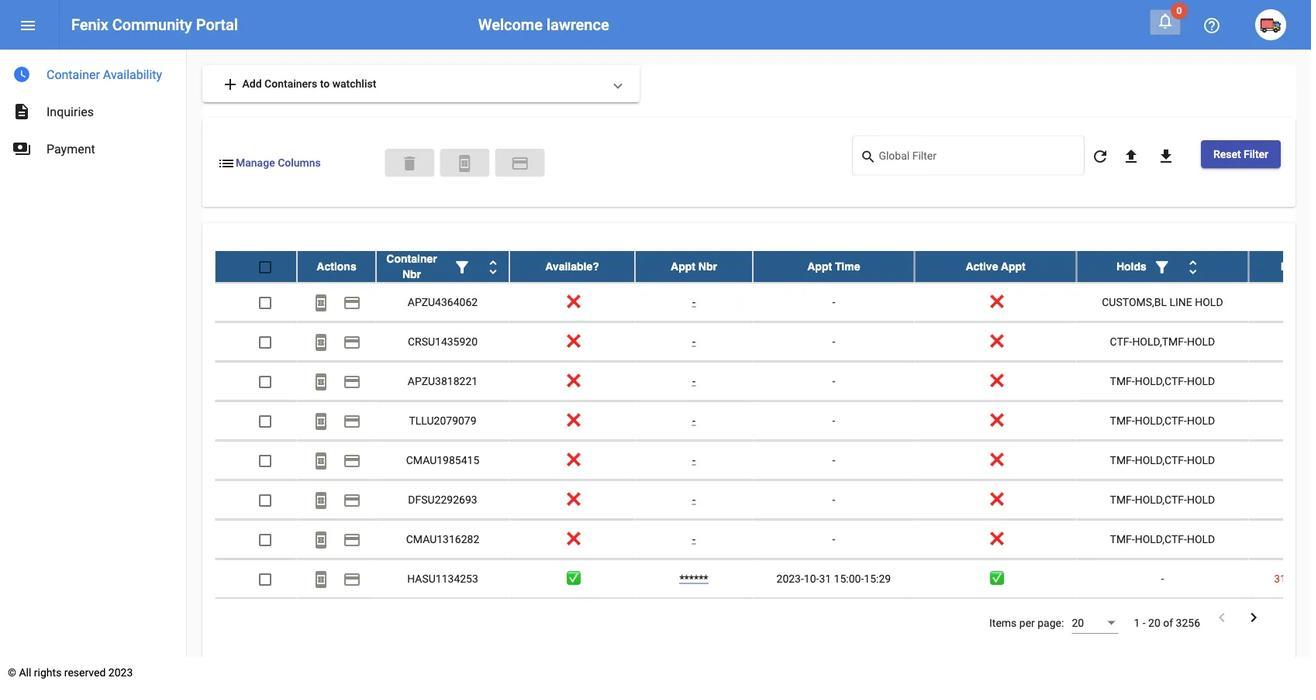 Task type: locate. For each thing, give the bounding box(es) containing it.
book_online for apzu4364062
[[312, 293, 330, 312]]

3 tmf- from the top
[[1110, 454, 1135, 467]]

container up the apzu4364062
[[387, 253, 437, 265]]

0 horizontal spatial ✅
[[567, 572, 578, 585]]

row
[[215, 251, 1312, 283], [215, 283, 1312, 322], [215, 322, 1312, 362], [215, 362, 1312, 401], [215, 401, 1312, 441], [215, 441, 1312, 481], [215, 481, 1312, 520], [215, 520, 1312, 560], [215, 560, 1312, 599], [215, 599, 1312, 639]]

1 filter_alt button from the left
[[447, 251, 478, 282]]

20
[[1072, 617, 1084, 630], [1149, 617, 1161, 630]]

filter_alt button for holds
[[1147, 251, 1178, 282]]

unfold_more button
[[478, 251, 509, 282], [1178, 251, 1209, 282]]

no color image
[[19, 16, 37, 35], [1203, 16, 1222, 35], [12, 65, 31, 84], [221, 75, 240, 94], [1091, 147, 1110, 166], [861, 148, 879, 166], [217, 154, 236, 173], [511, 154, 529, 173], [453, 258, 472, 276], [1153, 258, 1172, 276], [1184, 258, 1203, 276], [343, 293, 361, 312], [312, 333, 330, 352], [343, 333, 361, 352], [343, 373, 361, 391], [343, 452, 361, 470], [312, 491, 330, 510], [343, 491, 361, 510], [312, 531, 330, 549], [343, 531, 361, 549], [312, 570, 330, 589], [343, 570, 361, 589], [1213, 609, 1232, 627]]

5 hold,ctf- from the top
[[1135, 533, 1187, 546]]

nbr for container nbr
[[403, 268, 421, 280]]

filter_alt button up customs,bl line hold
[[1147, 251, 1178, 282]]

help_outline button
[[1197, 9, 1228, 40]]

no color image containing navigate_before
[[1213, 609, 1232, 627]]

dfsu2292693
[[408, 493, 478, 506]]

container inside 'column header'
[[387, 253, 437, 265]]

no color image containing file_upload
[[1122, 147, 1141, 166]]

manage
[[236, 157, 275, 170]]

no color image inside notifications_none popup button
[[1156, 12, 1175, 30]]

❌
[[567, 296, 578, 308], [991, 296, 1001, 308], [567, 335, 578, 348], [991, 335, 1001, 348], [567, 375, 578, 387], [991, 375, 1001, 387], [567, 414, 578, 427], [991, 414, 1001, 427], [567, 454, 578, 467], [991, 454, 1001, 467], [567, 493, 578, 506], [991, 493, 1001, 506], [567, 533, 578, 546], [991, 533, 1001, 546]]

no color image inside unfold_more button
[[484, 258, 503, 276]]

2 unfold_more from the left
[[1184, 258, 1203, 276]]

5 tmf- from the top
[[1110, 533, 1135, 546]]

book_online button for crsu1435920
[[306, 326, 337, 357]]

payment
[[511, 154, 529, 173], [343, 293, 361, 312], [343, 333, 361, 352], [343, 373, 361, 391], [343, 412, 361, 431], [343, 452, 361, 470], [343, 491, 361, 510], [343, 531, 361, 549], [343, 570, 361, 589]]

no color image containing watch_later
[[12, 65, 31, 84]]

1 horizontal spatial unfold_more
[[1184, 258, 1203, 276]]

items per page:
[[990, 617, 1065, 630]]

column header up the apzu4364062
[[376, 251, 510, 282]]

no color image
[[1156, 12, 1175, 30], [12, 102, 31, 121], [12, 140, 31, 158], [1122, 147, 1141, 166], [1157, 147, 1176, 166], [456, 154, 474, 173], [484, 258, 503, 276], [312, 293, 330, 312], [312, 373, 330, 391], [312, 412, 330, 431], [343, 412, 361, 431], [312, 452, 330, 470], [1245, 609, 1264, 627]]

appt time
[[808, 260, 861, 273]]

1 row from the top
[[215, 251, 1312, 283]]

navigation
[[0, 50, 186, 168]]

filter_alt inside filter_alt "popup button"
[[453, 258, 472, 276]]

appt nbr column header
[[635, 251, 753, 282]]

1 horizontal spatial container
[[387, 253, 437, 265]]

hold for crsu1435920
[[1187, 335, 1216, 348]]

****** link
[[680, 572, 709, 585]]

payment button
[[495, 149, 545, 177], [337, 287, 368, 318], [337, 326, 368, 357], [337, 366, 368, 397], [337, 405, 368, 436], [337, 445, 368, 476], [337, 484, 368, 515], [337, 524, 368, 555], [337, 564, 368, 595]]

unfold_more for container nbr
[[484, 258, 503, 276]]

2 row from the top
[[215, 283, 1312, 322]]

4 row from the top
[[215, 362, 1312, 401]]

0 horizontal spatial appt
[[671, 260, 696, 273]]

2 - link from the top
[[692, 335, 696, 348]]

customs,bl line hold
[[1102, 296, 1224, 308]]

book_online for dfsu2292693
[[312, 491, 330, 510]]

2 unfold_more button from the left
[[1178, 251, 1209, 282]]

active appt
[[966, 260, 1026, 273]]

4 tmf-hold,ctf-hold from the top
[[1110, 493, 1216, 506]]

tmf-hold,ctf-hold for dfsu2292693
[[1110, 493, 1216, 506]]

0 horizontal spatial 20
[[1072, 617, 1084, 630]]

no color image containing unfold_more
[[484, 258, 503, 276]]

navigate_next
[[1245, 609, 1264, 627]]

2023
[[108, 667, 133, 679]]

3 appt from the left
[[1001, 260, 1026, 273]]

payment for cmau1985415
[[343, 452, 361, 470]]

1 horizontal spatial 20
[[1149, 617, 1161, 630]]

book_online button for apzu3818221
[[306, 366, 337, 397]]

5 tmf-hold,ctf-hold from the top
[[1110, 533, 1216, 546]]

15:29
[[864, 572, 891, 585]]

container availability
[[47, 67, 162, 82]]

tmf- for cmau1316282
[[1110, 533, 1135, 546]]

2 appt from the left
[[808, 260, 832, 273]]

payment button for tllu2079079
[[337, 405, 368, 436]]

- link for cmau1985415
[[692, 454, 696, 467]]

container for availability
[[47, 67, 100, 82]]

actions column header
[[297, 251, 376, 282]]

✅
[[567, 572, 578, 585], [991, 572, 1001, 585]]

7 - link from the top
[[692, 533, 696, 546]]

Global Watchlist Filter field
[[879, 152, 1077, 165]]

no color image for tllu2079079's book_online button
[[312, 412, 330, 431]]

book_online button for tllu2079079
[[306, 405, 337, 436]]

grid
[[215, 251, 1312, 639]]

no color image containing list
[[217, 154, 236, 173]]

- link
[[692, 296, 696, 308], [692, 335, 696, 348], [692, 375, 696, 387], [692, 414, 696, 427], [692, 454, 696, 467], [692, 493, 696, 506], [692, 533, 696, 546]]

4 - link from the top
[[692, 414, 696, 427]]

file_upload button
[[1116, 140, 1147, 171]]

0 horizontal spatial filter_alt button
[[447, 251, 478, 282]]

appt for appt nbr
[[671, 260, 696, 273]]

holds
[[1117, 260, 1147, 273]]

3 hold,ctf- from the top
[[1135, 454, 1187, 467]]

no color image for "file_download" button
[[1157, 147, 1176, 166]]

0 horizontal spatial nbr
[[403, 268, 421, 280]]

1 horizontal spatial nbr
[[699, 260, 717, 273]]

-
[[692, 296, 696, 308], [833, 296, 836, 308], [692, 335, 696, 348], [833, 335, 836, 348], [692, 375, 696, 387], [833, 375, 836, 387], [692, 414, 696, 427], [833, 414, 836, 427], [692, 454, 696, 467], [833, 454, 836, 467], [692, 493, 696, 506], [833, 493, 836, 506], [692, 533, 696, 546], [833, 533, 836, 546], [1162, 572, 1165, 585], [1143, 617, 1146, 630]]

navigate_before button
[[1208, 608, 1236, 631]]

2 horizontal spatial appt
[[1001, 260, 1026, 273]]

portal
[[196, 16, 238, 34]]

filter_alt button up the apzu4364062
[[447, 251, 478, 282]]

1 unfold_more button from the left
[[478, 251, 509, 282]]

0 horizontal spatial filter_alt
[[453, 258, 472, 276]]

3 tmf-hold,ctf-hold from the top
[[1110, 454, 1216, 467]]

navigate_next button
[[1240, 608, 1268, 631]]

welcome
[[478, 16, 543, 34]]

book_online for cmau1985415
[[312, 452, 330, 470]]

1 tmf-hold,ctf-hold from the top
[[1110, 375, 1216, 387]]

1 horizontal spatial filter_alt
[[1153, 258, 1172, 276]]

2 tmf-hold,ctf-hold from the top
[[1110, 414, 1216, 427]]

0 vertical spatial container
[[47, 67, 100, 82]]

tmf- for tllu2079079
[[1110, 414, 1135, 427]]

no color image for unfold_more button corresponding to container nbr
[[484, 258, 503, 276]]

no color image inside file_upload button
[[1122, 147, 1141, 166]]

payment for cmau1316282
[[343, 531, 361, 549]]

l
[[1306, 260, 1312, 273]]

no color image containing navigate_next
[[1245, 609, 1264, 627]]

1 horizontal spatial filter_alt button
[[1147, 251, 1178, 282]]

2 hold,ctf- from the top
[[1135, 414, 1187, 427]]

unfold_more button up line
[[1178, 251, 1209, 282]]

2 tmf- from the top
[[1110, 414, 1135, 427]]

1 horizontal spatial appt
[[808, 260, 832, 273]]

add add containers to watchlist
[[221, 75, 377, 94]]

6 - link from the top
[[692, 493, 696, 506]]

book_online button for apzu4364062
[[306, 287, 337, 318]]

unfold_more for holds
[[1184, 258, 1203, 276]]

10 row from the top
[[215, 599, 1312, 639]]

2023-10-31 15:00-15:29
[[777, 572, 891, 585]]

unfold_more
[[484, 258, 503, 276], [1184, 258, 1203, 276]]

no color image containing notifications_none
[[1156, 12, 1175, 30]]

31-oct-2
[[1275, 572, 1312, 585]]

filter_alt up the apzu4364062
[[453, 258, 472, 276]]

2 20 from the left
[[1149, 617, 1161, 630]]

5 - link from the top
[[692, 454, 696, 467]]

1
[[1134, 617, 1140, 630]]

1 - link from the top
[[692, 296, 696, 308]]

0 horizontal spatial unfold_more
[[484, 258, 503, 276]]

payment for crsu1435920
[[343, 333, 361, 352]]

4 hold,ctf- from the top
[[1135, 493, 1187, 506]]

book_online for tllu2079079
[[312, 412, 330, 431]]

1 horizontal spatial unfold_more button
[[1178, 251, 1209, 282]]

port l
[[1281, 260, 1312, 273]]

search
[[861, 149, 877, 165]]

payment for dfsu2292693
[[343, 491, 361, 510]]

hold
[[1195, 296, 1224, 308], [1187, 335, 1216, 348], [1187, 375, 1216, 387], [1187, 414, 1216, 427], [1187, 454, 1216, 467], [1187, 493, 1216, 506], [1187, 533, 1216, 546]]

nbr
[[699, 260, 717, 273], [403, 268, 421, 280]]

no color image containing add
[[221, 75, 240, 94]]

******
[[680, 572, 709, 585]]

hold,ctf- for apzu3818221
[[1135, 375, 1187, 387]]

unfold_more button up the apzu4364062
[[478, 251, 509, 282]]

containers
[[265, 77, 317, 90]]

filter_alt button
[[447, 251, 478, 282], [1147, 251, 1178, 282]]

container up 'inquiries'
[[47, 67, 100, 82]]

book_online button
[[440, 149, 490, 177], [306, 287, 337, 318], [306, 326, 337, 357], [306, 366, 337, 397], [306, 405, 337, 436], [306, 445, 337, 476], [306, 484, 337, 515], [306, 524, 337, 555], [306, 564, 337, 595]]

2 filter_alt from the left
[[1153, 258, 1172, 276]]

1 appt from the left
[[671, 260, 696, 273]]

hold,ctf- for cmau1985415
[[1135, 454, 1187, 467]]

filter_alt
[[453, 258, 472, 276], [1153, 258, 1172, 276]]

3 - link from the top
[[692, 375, 696, 387]]

no color image containing menu
[[19, 16, 37, 35]]

15:00-
[[834, 572, 864, 585]]

20 left of
[[1149, 617, 1161, 630]]

refresh button
[[1085, 140, 1116, 171]]

book_online for cmau1316282
[[312, 531, 330, 549]]

tmf-hold,ctf-hold
[[1110, 375, 1216, 387], [1110, 414, 1216, 427], [1110, 454, 1216, 467], [1110, 493, 1216, 506], [1110, 533, 1216, 546]]

1 vertical spatial container
[[387, 253, 437, 265]]

20 right page:
[[1072, 617, 1084, 630]]

0 horizontal spatial container
[[47, 67, 100, 82]]

filter_alt right holds
[[1153, 258, 1172, 276]]

no color image containing help_outline
[[1203, 16, 1222, 35]]

8 row from the top
[[215, 520, 1312, 560]]

no color image containing refresh
[[1091, 147, 1110, 166]]

all
[[19, 667, 31, 679]]

columns
[[278, 157, 321, 170]]

file_upload
[[1122, 147, 1141, 166]]

no color image for book_online button related to cmau1985415
[[312, 452, 330, 470]]

cell
[[1249, 283, 1312, 322], [1249, 322, 1312, 361], [1249, 362, 1312, 401], [1249, 401, 1312, 440], [1249, 441, 1312, 480], [1249, 481, 1312, 519], [1249, 520, 1312, 559], [215, 599, 297, 638], [297, 599, 376, 638], [376, 599, 510, 638], [510, 599, 635, 638], [635, 599, 753, 638], [753, 599, 915, 638], [915, 599, 1077, 638], [1077, 599, 1249, 638], [1249, 599, 1312, 638]]

1 tmf- from the top
[[1110, 375, 1135, 387]]

2 filter_alt button from the left
[[1147, 251, 1178, 282]]

4 tmf- from the top
[[1110, 493, 1135, 506]]

appt
[[671, 260, 696, 273], [808, 260, 832, 273], [1001, 260, 1026, 273]]

book_online for apzu3818221
[[312, 373, 330, 391]]

1 unfold_more from the left
[[484, 258, 503, 276]]

1 hold,ctf- from the top
[[1135, 375, 1187, 387]]

1 horizontal spatial ✅
[[991, 572, 1001, 585]]

hold for cmau1316282
[[1187, 533, 1216, 546]]

no color image containing file_download
[[1157, 147, 1176, 166]]

no color image for notifications_none popup button
[[1156, 12, 1175, 30]]

1 20 from the left
[[1072, 617, 1084, 630]]

hold,ctf- for tllu2079079
[[1135, 414, 1187, 427]]

column header
[[376, 251, 510, 282], [1077, 251, 1249, 282]]

watch_later
[[12, 65, 31, 84]]

container
[[47, 67, 100, 82], [387, 253, 437, 265]]

book_online button for hasu1134253
[[306, 564, 337, 595]]

hold,ctf- for dfsu2292693
[[1135, 493, 1187, 506]]

no color image inside "file_download" button
[[1157, 147, 1176, 166]]

no color image containing search
[[861, 148, 879, 166]]

column header up customs,bl line hold
[[1077, 251, 1249, 282]]

tmf- for apzu3818221
[[1110, 375, 1135, 387]]

no color image for book_online button corresponding to apzu4364062
[[312, 293, 330, 312]]

tmf-hold,ctf-hold for cmau1316282
[[1110, 533, 1216, 546]]

payments
[[12, 140, 31, 158]]

no color image inside menu button
[[19, 16, 37, 35]]

nbr inside column header
[[699, 260, 717, 273]]

2
[[1309, 572, 1312, 585]]

payment button for apzu3818221
[[337, 366, 368, 397]]

hold,ctf-
[[1135, 375, 1187, 387], [1135, 414, 1187, 427], [1135, 454, 1187, 467], [1135, 493, 1187, 506], [1135, 533, 1187, 546]]

1 horizontal spatial column header
[[1077, 251, 1249, 282]]

hold for apzu3818221
[[1187, 375, 1216, 387]]

no color image inside "navigate_next" button
[[1245, 609, 1264, 627]]

nbr inside container nbr
[[403, 268, 421, 280]]

1 filter_alt from the left
[[453, 258, 472, 276]]

©
[[8, 667, 16, 679]]

book_online
[[456, 154, 474, 173], [312, 293, 330, 312], [312, 333, 330, 352], [312, 373, 330, 391], [312, 412, 330, 431], [312, 452, 330, 470], [312, 491, 330, 510], [312, 531, 330, 549], [312, 570, 330, 589]]

grid containing filter_alt
[[215, 251, 1312, 639]]

0 horizontal spatial column header
[[376, 251, 510, 282]]

reserved
[[64, 667, 106, 679]]

10-
[[804, 572, 819, 585]]

0 horizontal spatial unfold_more button
[[478, 251, 509, 282]]



Task type: describe. For each thing, give the bounding box(es) containing it.
no color image containing description
[[12, 102, 31, 121]]

active
[[966, 260, 999, 273]]

inquiries
[[47, 104, 94, 119]]

refresh
[[1091, 147, 1110, 166]]

time
[[835, 260, 861, 273]]

hold,tmf-
[[1133, 335, 1187, 348]]

- link for crsu1435920
[[692, 335, 696, 348]]

7 row from the top
[[215, 481, 1312, 520]]

items
[[990, 617, 1017, 630]]

file_download button
[[1151, 140, 1182, 171]]

delete image
[[401, 154, 419, 173]]

tmf-hold,ctf-hold for apzu3818221
[[1110, 375, 1216, 387]]

tmf- for cmau1985415
[[1110, 454, 1135, 467]]

file_download
[[1157, 147, 1176, 166]]

unfold_more button for holds
[[1178, 251, 1209, 282]]

- link for cmau1316282
[[692, 533, 696, 546]]

no color image for file_upload button
[[1122, 147, 1141, 166]]

available?
[[545, 260, 599, 273]]

book_online button for cmau1316282
[[306, 524, 337, 555]]

unfold_more button for container nbr
[[478, 251, 509, 282]]

help_outline
[[1203, 16, 1222, 35]]

no color image containing unfold_more
[[1184, 258, 1203, 276]]

tmf-hold,ctf-hold for tllu2079079
[[1110, 414, 1216, 427]]

apzu3818221
[[408, 375, 478, 387]]

5 row from the top
[[215, 401, 1312, 441]]

reset filter
[[1214, 148, 1269, 161]]

welcome lawrence
[[478, 16, 609, 34]]

no color image containing payments
[[12, 140, 31, 158]]

port l column header
[[1249, 251, 1312, 282]]

tmf- for dfsu2292693
[[1110, 493, 1135, 506]]

reset
[[1214, 148, 1241, 161]]

line
[[1170, 296, 1193, 308]]

active appt column header
[[915, 251, 1077, 282]]

apzu4364062
[[408, 296, 478, 308]]

reset filter button
[[1201, 140, 1281, 168]]

of
[[1164, 617, 1174, 630]]

holds filter_alt
[[1117, 258, 1172, 276]]

appt nbr
[[671, 260, 717, 273]]

container nbr
[[387, 253, 437, 280]]

payment button for apzu4364062
[[337, 287, 368, 318]]

delete
[[401, 154, 419, 173]]

9 row from the top
[[215, 560, 1312, 599]]

payment for apzu4364062
[[343, 293, 361, 312]]

no color image inside help_outline popup button
[[1203, 16, 1222, 35]]

filter
[[1244, 148, 1269, 161]]

hold for dfsu2292693
[[1187, 493, 1216, 506]]

filter_alt button for container nbr
[[447, 251, 478, 282]]

- link for tllu2079079
[[692, 414, 696, 427]]

page:
[[1038, 617, 1065, 630]]

cmau1316282
[[406, 533, 480, 546]]

nbr for appt nbr
[[699, 260, 717, 273]]

payment button for cmau1985415
[[337, 445, 368, 476]]

- link for apzu3818221
[[692, 375, 696, 387]]

2 column header from the left
[[1077, 251, 1249, 282]]

navigate_before
[[1213, 609, 1232, 627]]

1 - 20 of 3256
[[1134, 617, 1201, 630]]

2023-
[[777, 572, 804, 585]]

per
[[1020, 617, 1035, 630]]

- link for dfsu2292693
[[692, 493, 696, 506]]

actions
[[317, 260, 357, 273]]

to
[[320, 77, 330, 90]]

list
[[217, 154, 236, 173]]

payment for hasu1134253
[[343, 570, 361, 589]]

oct-
[[1290, 572, 1309, 585]]

hold for tllu2079079
[[1187, 414, 1216, 427]]

crsu1435920
[[408, 335, 478, 348]]

hold for cmau1985415
[[1187, 454, 1216, 467]]

delete button
[[385, 149, 435, 177]]

payment button for crsu1435920
[[337, 326, 368, 357]]

no color image for book_online button related to apzu3818221
[[312, 373, 330, 391]]

book_online button for cmau1985415
[[306, 445, 337, 476]]

3 row from the top
[[215, 322, 1312, 362]]

tllu2079079
[[409, 414, 477, 427]]

notifications_none
[[1156, 12, 1175, 30]]

payment for tllu2079079
[[343, 412, 361, 431]]

fenix community portal
[[71, 16, 238, 34]]

book_online for hasu1134253
[[312, 570, 330, 589]]

no color image for "navigate_next" button
[[1245, 609, 1264, 627]]

tmf-hold,ctf-hold for cmau1985415
[[1110, 454, 1216, 467]]

container for nbr
[[387, 253, 437, 265]]

customs,bl
[[1102, 296, 1167, 308]]

menu
[[19, 16, 37, 35]]

navigation containing watch_later
[[0, 50, 186, 168]]

available? column header
[[510, 251, 635, 282]]

row containing filter_alt
[[215, 251, 1312, 283]]

hold for apzu4364062
[[1195, 296, 1224, 308]]

2 ✅ from the left
[[991, 572, 1001, 585]]

© all rights reserved 2023
[[8, 667, 133, 679]]

description
[[12, 102, 31, 121]]

payment button for dfsu2292693
[[337, 484, 368, 515]]

ctf-
[[1110, 335, 1133, 348]]

no color image inside navigate_before button
[[1213, 609, 1232, 627]]

payment button for cmau1316282
[[337, 524, 368, 555]]

availability
[[103, 67, 162, 82]]

ctf-hold,tmf-hold
[[1110, 335, 1216, 348]]

community
[[112, 16, 192, 34]]

appt for appt time
[[808, 260, 832, 273]]

menu button
[[12, 9, 43, 40]]

list manage columns
[[217, 154, 321, 173]]

rights
[[34, 667, 62, 679]]

lawrence
[[547, 16, 609, 34]]

add
[[242, 77, 262, 90]]

- link for apzu4364062
[[692, 296, 696, 308]]

6 row from the top
[[215, 441, 1312, 481]]

hasu1134253
[[407, 572, 478, 585]]

fenix
[[71, 16, 108, 34]]

hold,ctf- for cmau1316282
[[1135, 533, 1187, 546]]

cmau1985415
[[406, 454, 480, 467]]

no color image inside refresh button
[[1091, 147, 1110, 166]]

31
[[819, 572, 832, 585]]

1 ✅ from the left
[[567, 572, 578, 585]]

book_online button for dfsu2292693
[[306, 484, 337, 515]]

payment for apzu3818221
[[343, 373, 361, 391]]

book_online for crsu1435920
[[312, 333, 330, 352]]

3256
[[1176, 617, 1201, 630]]

watchlist
[[332, 77, 377, 90]]

add
[[221, 75, 240, 94]]

payment
[[47, 142, 95, 156]]

notifications_none button
[[1150, 9, 1181, 35]]

no color image containing payment
[[343, 412, 361, 431]]

1 column header from the left
[[376, 251, 510, 282]]

port
[[1281, 260, 1303, 273]]

31-
[[1275, 572, 1290, 585]]

payment button for hasu1134253
[[337, 564, 368, 595]]

appt time column header
[[753, 251, 915, 282]]



Task type: vqa. For each thing, say whether or not it's contained in the screenshot.


